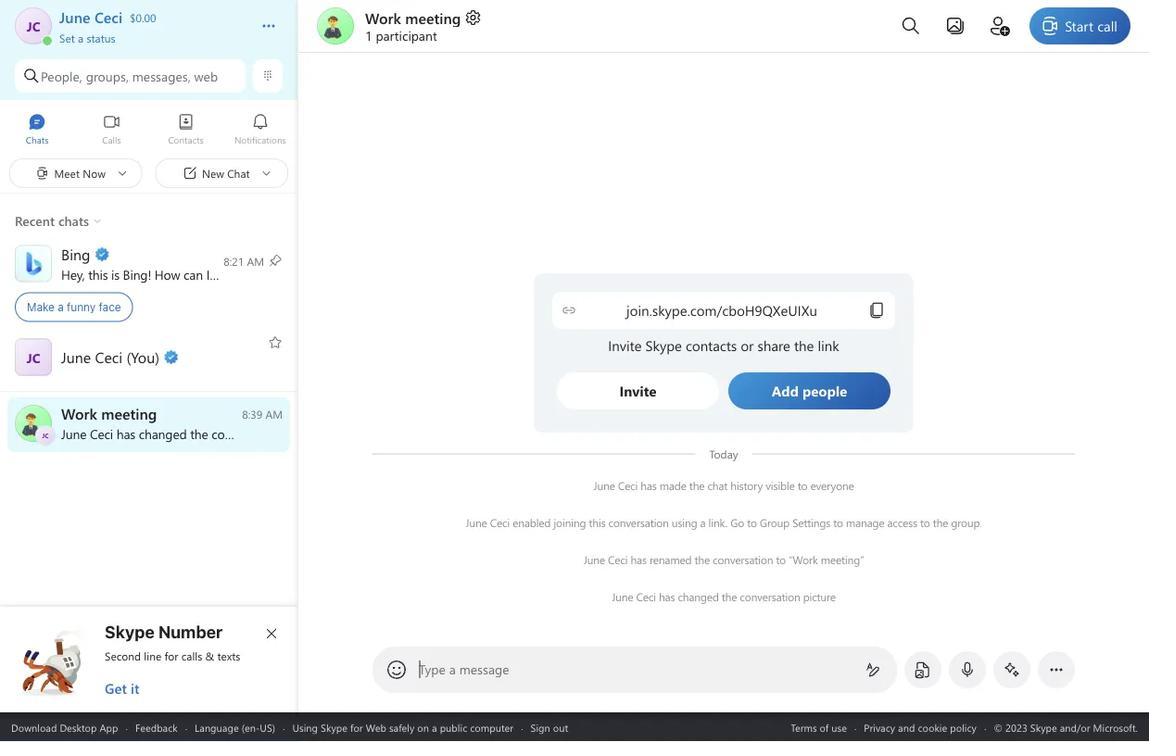 Task type: vqa. For each thing, say whether or not it's contained in the screenshot.
bell at left bottom
no



Task type: describe. For each thing, give the bounding box(es) containing it.
type a message
[[419, 661, 509, 678]]

the left group.
[[933, 515, 948, 530]]

picture
[[803, 589, 836, 604]]

calls
[[181, 649, 202, 664]]

using skype for web safely on a public computer link
[[292, 721, 514, 735]]

everyone
[[810, 478, 854, 493]]

&
[[205, 649, 214, 664]]

terms of use link
[[791, 721, 847, 735]]

skype number
[[105, 622, 223, 642]]

language
[[195, 721, 239, 735]]

(en-
[[242, 721, 260, 735]]

computer
[[470, 721, 514, 735]]

conversation for picture
[[740, 589, 800, 604]]

message
[[459, 661, 509, 678]]

privacy and cookie policy link
[[864, 721, 977, 735]]

june for june ceci has changed the conversation picture
[[612, 589, 633, 604]]

the for june ceci has changed the conversation picture
[[722, 589, 737, 604]]

people,
[[41, 67, 82, 85]]

messages,
[[132, 67, 191, 85]]

to right settings
[[833, 515, 843, 530]]

a right on
[[432, 721, 437, 735]]

policy
[[950, 721, 977, 735]]

0 vertical spatial meeting
[[405, 7, 461, 27]]

june ceci has renamed the conversation to " work meeting "
[[584, 552, 864, 567]]

chat
[[708, 478, 728, 493]]

june ceci has made the chat history visible to everyone
[[594, 478, 854, 493]]

status
[[87, 30, 115, 45]]

using
[[672, 515, 697, 530]]

number
[[158, 622, 223, 642]]

on
[[417, 721, 429, 735]]

public
[[440, 721, 467, 735]]

1 horizontal spatial work
[[793, 552, 818, 567]]

make a funny face
[[27, 301, 121, 314]]

set a status
[[59, 30, 115, 45]]

of
[[820, 721, 829, 735]]

make
[[27, 301, 55, 314]]

bing
[[123, 266, 148, 283]]

"
[[860, 552, 864, 567]]

web
[[366, 721, 386, 735]]

cookie
[[918, 721, 947, 735]]

funny
[[67, 301, 96, 314]]

privacy and cookie policy
[[864, 721, 977, 735]]

history
[[731, 478, 763, 493]]

manage
[[846, 515, 885, 530]]

terms of use
[[791, 721, 847, 735]]

has for made
[[641, 478, 657, 493]]

to right go
[[747, 515, 757, 530]]

to right access
[[920, 515, 930, 530]]

settings
[[793, 515, 831, 530]]

texts
[[217, 649, 240, 664]]

enabled
[[513, 515, 551, 530]]

made
[[660, 478, 687, 493]]

download
[[11, 721, 57, 735]]

privacy
[[864, 721, 895, 735]]

type
[[419, 661, 446, 678]]

group
[[760, 515, 790, 530]]

a for message
[[449, 661, 456, 678]]

today?
[[264, 266, 301, 283]]

is
[[111, 266, 120, 283]]

get it
[[105, 679, 139, 698]]

and
[[898, 721, 915, 735]]

hey,
[[61, 266, 85, 283]]

out
[[553, 721, 568, 735]]

ceci for enabled joining this conversation using a link. go to group settings to manage access to the group.
[[490, 515, 510, 530]]

terms
[[791, 721, 817, 735]]

how
[[155, 266, 180, 283]]

set
[[59, 30, 75, 45]]

1 vertical spatial meeting
[[821, 552, 860, 567]]

us)
[[260, 721, 275, 735]]

go
[[731, 515, 744, 530]]

ceci for has changed the conversation picture
[[636, 589, 656, 604]]

can
[[184, 266, 203, 283]]

1 horizontal spatial skype
[[321, 721, 347, 735]]

help
[[213, 266, 237, 283]]

Type a message text field
[[419, 661, 851, 680]]

renamed
[[650, 552, 692, 567]]

group.
[[951, 515, 982, 530]]

work meeting
[[365, 7, 461, 27]]



Task type: locate. For each thing, give the bounding box(es) containing it.
people, groups, messages, web
[[41, 67, 218, 85]]

sign out
[[531, 721, 568, 735]]

1 vertical spatial for
[[350, 721, 363, 735]]

0 vertical spatial this
[[88, 266, 108, 283]]

june left made
[[594, 478, 615, 493]]

june for june ceci has made the chat history visible to everyone
[[594, 478, 615, 493]]

a inside button
[[78, 30, 84, 45]]

june for june ceci has renamed the conversation to " work meeting "
[[584, 552, 605, 567]]

1 vertical spatial has
[[631, 552, 647, 567]]

feedback link
[[135, 721, 178, 735]]

conversation down go
[[713, 552, 773, 567]]

download desktop app link
[[11, 721, 118, 735]]

the right changed
[[722, 589, 737, 604]]

1 horizontal spatial for
[[350, 721, 363, 735]]

2 vertical spatial has
[[659, 589, 675, 604]]

june
[[594, 478, 615, 493], [466, 515, 487, 530], [584, 552, 605, 567], [612, 589, 633, 604]]

the right renamed
[[695, 552, 710, 567]]

tab list
[[0, 105, 298, 156]]

for right line
[[165, 649, 178, 664]]

this
[[88, 266, 108, 283], [589, 515, 606, 530]]

has left changed
[[659, 589, 675, 604]]

0 horizontal spatial for
[[165, 649, 178, 664]]

a right make
[[58, 301, 64, 314]]

!
[[148, 266, 151, 283]]

access
[[887, 515, 918, 530]]

hey, this is bing ! how can i help you today?
[[61, 266, 305, 283]]

feedback
[[135, 721, 178, 735]]

1 horizontal spatial meeting
[[821, 552, 860, 567]]

changed
[[678, 589, 719, 604]]

conversation for using
[[608, 515, 669, 530]]

this right joining
[[589, 515, 606, 530]]

groups,
[[86, 67, 129, 85]]

using skype for web safely on a public computer
[[292, 721, 514, 735]]

ceci for has made the chat history visible to everyone
[[618, 478, 638, 493]]

1 vertical spatial skype
[[321, 721, 347, 735]]

june down joining
[[584, 552, 605, 567]]

0 vertical spatial work
[[365, 7, 401, 27]]

i
[[206, 266, 210, 283]]

0 vertical spatial skype
[[105, 622, 155, 642]]

ceci left made
[[618, 478, 638, 493]]

get
[[105, 679, 127, 698]]

2 vertical spatial conversation
[[740, 589, 800, 604]]

for for web
[[350, 721, 363, 735]]

a right type
[[449, 661, 456, 678]]

june ceci enabled joining this conversation using a link. go to group settings to manage access to the group.
[[466, 515, 982, 530]]

to
[[798, 478, 808, 493], [747, 515, 757, 530], [833, 515, 843, 530], [920, 515, 930, 530], [776, 552, 786, 567]]

june for june ceci enabled joining this conversation using a link. go to group settings to manage access to the group.
[[466, 515, 487, 530]]

1 vertical spatial conversation
[[713, 552, 773, 567]]

set a status button
[[59, 26, 243, 45]]

use
[[832, 721, 847, 735]]

conversation down "
[[740, 589, 800, 604]]

0 horizontal spatial meeting
[[405, 7, 461, 27]]

a left link.
[[700, 515, 706, 530]]

0 horizontal spatial this
[[88, 266, 108, 283]]

sign
[[531, 721, 550, 735]]

june left enabled
[[466, 515, 487, 530]]

ceci left enabled
[[490, 515, 510, 530]]

has for changed
[[659, 589, 675, 604]]

work
[[365, 7, 401, 27], [793, 552, 818, 567]]

the left chat
[[689, 478, 705, 493]]

joining
[[554, 515, 586, 530]]

skype right 'using'
[[321, 721, 347, 735]]

ceci
[[618, 478, 638, 493], [490, 515, 510, 530], [608, 552, 628, 567], [636, 589, 656, 604]]

0 horizontal spatial work
[[365, 7, 401, 27]]

second line for calls & texts
[[105, 649, 240, 664]]

it
[[131, 679, 139, 698]]

face
[[99, 301, 121, 314]]

second
[[105, 649, 141, 664]]

ceci down renamed
[[636, 589, 656, 604]]

line
[[144, 649, 161, 664]]

june up the type a message text box
[[612, 589, 633, 604]]

a right set
[[78, 30, 84, 45]]

people, groups, messages, web button
[[15, 59, 246, 93]]

a
[[78, 30, 84, 45], [58, 301, 64, 314], [700, 515, 706, 530], [449, 661, 456, 678], [432, 721, 437, 735]]

work meeting button
[[365, 7, 482, 27]]

0 horizontal spatial skype
[[105, 622, 155, 642]]

web
[[194, 67, 218, 85]]

0 vertical spatial for
[[165, 649, 178, 664]]

meeting
[[405, 7, 461, 27], [821, 552, 860, 567]]

skype up second at the left of page
[[105, 622, 155, 642]]

app
[[100, 721, 118, 735]]

"
[[789, 552, 793, 567]]

ceci left renamed
[[608, 552, 628, 567]]

0 vertical spatial has
[[641, 478, 657, 493]]

you
[[241, 266, 261, 283]]

0 vertical spatial conversation
[[608, 515, 669, 530]]

language (en-us)
[[195, 721, 275, 735]]

this left 'is'
[[88, 266, 108, 283]]

sign out link
[[531, 721, 568, 735]]

june ceci has changed the conversation picture
[[612, 589, 836, 604]]

to left "
[[776, 552, 786, 567]]

for for calls
[[165, 649, 178, 664]]

visible
[[766, 478, 795, 493]]

1 horizontal spatial this
[[589, 515, 606, 530]]

has left made
[[641, 478, 657, 493]]

conversation for to
[[713, 552, 773, 567]]

for inside skype number element
[[165, 649, 178, 664]]

the
[[689, 478, 705, 493], [933, 515, 948, 530], [695, 552, 710, 567], [722, 589, 737, 604]]

has left renamed
[[631, 552, 647, 567]]

for
[[165, 649, 178, 664], [350, 721, 363, 735]]

a for funny
[[58, 301, 64, 314]]

1 vertical spatial this
[[589, 515, 606, 530]]

a for status
[[78, 30, 84, 45]]

desktop
[[60, 721, 97, 735]]

skype number element
[[16, 622, 283, 698]]

conversation left using
[[608, 515, 669, 530]]

to right visible at bottom right
[[798, 478, 808, 493]]

safely
[[389, 721, 415, 735]]

using
[[292, 721, 318, 735]]

the for june ceci has made the chat history visible to everyone
[[689, 478, 705, 493]]

1 vertical spatial work
[[793, 552, 818, 567]]

has for renamed
[[631, 552, 647, 567]]

link.
[[709, 515, 728, 530]]

has
[[641, 478, 657, 493], [631, 552, 647, 567], [659, 589, 675, 604]]

language (en-us) link
[[195, 721, 275, 735]]

the for june ceci has renamed the conversation to " work meeting "
[[695, 552, 710, 567]]

download desktop app
[[11, 721, 118, 735]]

for left web
[[350, 721, 363, 735]]

skype
[[105, 622, 155, 642], [321, 721, 347, 735]]



